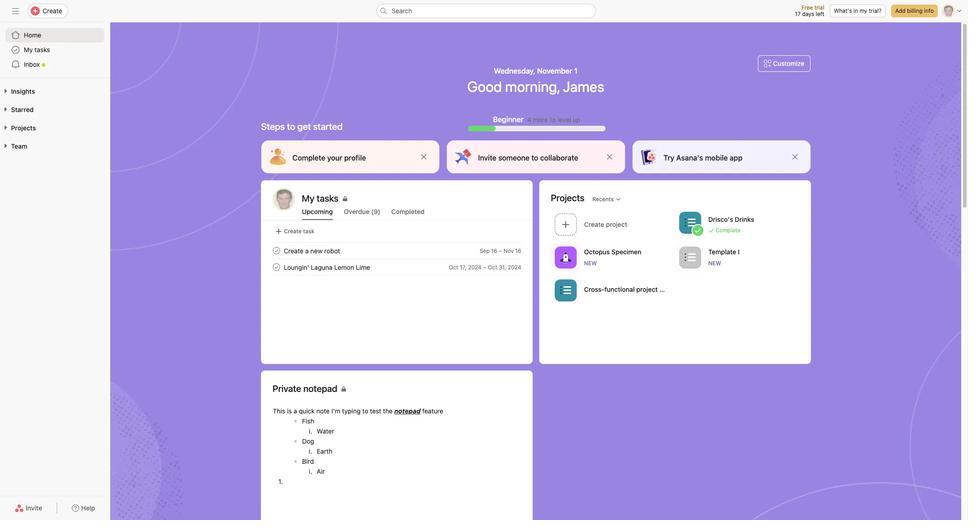 Task type: vqa. For each thing, say whether or not it's contained in the screenshot.
the rightmost Add or remove collaborators image
no



Task type: describe. For each thing, give the bounding box(es) containing it.
cross-
[[584, 286, 605, 293]]

4
[[528, 116, 532, 123]]

overdue (9)
[[344, 208, 381, 216]]

fish
[[302, 418, 314, 425]]

recents
[[593, 196, 614, 203]]

team
[[11, 142, 27, 150]]

james
[[563, 78, 605, 95]]

specimen
[[612, 248, 642, 256]]

template i new
[[709, 248, 740, 267]]

create button
[[27, 4, 68, 18]]

search list box
[[376, 4, 596, 18]]

info
[[925, 7, 934, 14]]

rocket image
[[560, 252, 571, 263]]

create project link
[[551, 211, 676, 240]]

task
[[303, 228, 315, 235]]

add billing info button
[[892, 5, 938, 17]]

list image
[[685, 252, 696, 263]]

(9)
[[371, 208, 381, 216]]

0 horizontal spatial –
[[483, 264, 486, 271]]

1 horizontal spatial a
[[305, 247, 309, 255]]

what's in my trial? button
[[830, 5, 886, 17]]

inbox link
[[5, 57, 104, 72]]

2 2024 from the left
[[508, 264, 521, 271]]

steps
[[261, 121, 285, 132]]

a inside document
[[294, 408, 297, 415]]

earth
[[317, 448, 332, 456]]

try
[[664, 154, 675, 162]]

morning,
[[505, 78, 560, 95]]

inbox
[[24, 60, 40, 68]]

create for create task
[[284, 228, 302, 235]]

hide sidebar image
[[12, 7, 19, 15]]

sep
[[480, 248, 490, 254]]

home
[[24, 31, 41, 39]]

tasks
[[34, 46, 50, 54]]

0 vertical spatial notepad
[[303, 384, 338, 394]]

dismiss image for try asana's mobile app
[[792, 153, 799, 161]]

insights
[[11, 87, 35, 95]]

my tasks link
[[5, 43, 104, 57]]

complete for complete your profile
[[292, 154, 325, 162]]

free
[[802, 4, 813, 11]]

days
[[803, 11, 815, 17]]

customize
[[774, 60, 805, 67]]

lemon
[[334, 264, 354, 271]]

projects button
[[0, 124, 36, 133]]

lime
[[356, 264, 370, 271]]

invite someone to collaborate
[[478, 154, 578, 162]]

my
[[24, 46, 33, 54]]

up
[[573, 116, 581, 123]]

create a new robot
[[284, 247, 340, 255]]

complete your profile
[[292, 154, 366, 162]]

someone
[[498, 154, 530, 162]]

create for create
[[43, 7, 62, 15]]

mobile app
[[705, 154, 743, 162]]

test
[[370, 408, 381, 415]]

drisco's drinks
[[709, 215, 754, 223]]

help
[[81, 505, 95, 513]]

2 16 from the left
[[515, 248, 521, 254]]

this
[[273, 408, 285, 415]]

upcoming
[[302, 208, 333, 216]]

document containing this is a quick note i'm typing to test the
[[273, 407, 521, 521]]

17
[[795, 11, 801, 17]]

wednesday,
[[494, 67, 536, 75]]

search button
[[376, 4, 596, 18]]

to inside 'beginner 4 more to level up'
[[550, 116, 556, 123]]

1 16 from the left
[[491, 248, 497, 254]]

water
[[317, 428, 334, 436]]

create task
[[284, 228, 315, 235]]

my tasks link
[[302, 192, 521, 205]]

completed button
[[392, 208, 425, 220]]

completed image for create
[[271, 245, 282, 256]]

this is a quick note i'm typing to test the notepad feature
[[273, 408, 443, 415]]

good
[[468, 78, 502, 95]]

2 oct from the left
[[488, 264, 497, 271]]

billing
[[908, 7, 923, 14]]

my tasks
[[302, 193, 339, 204]]

robot
[[324, 247, 340, 255]]

private
[[273, 384, 301, 394]]

i'm
[[331, 408, 340, 415]]

steps to get started
[[261, 121, 343, 132]]

complete for complete
[[716, 227, 741, 234]]

octopus specimen new
[[584, 248, 642, 267]]

1 oct from the left
[[449, 264, 458, 271]]

invite for invite someone to collaborate
[[478, 154, 497, 162]]

dismiss image
[[420, 153, 428, 161]]

team button
[[0, 142, 27, 151]]



Task type: locate. For each thing, give the bounding box(es) containing it.
1 vertical spatial list image
[[560, 285, 571, 296]]

insights button
[[0, 87, 35, 96]]

16 right 'sep'
[[491, 248, 497, 254]]

completed checkbox for loungin'
[[271, 262, 282, 273]]

create project
[[584, 221, 628, 228]]

get started
[[298, 121, 343, 132]]

plan
[[660, 286, 673, 293]]

complete down steps to get started
[[292, 154, 325, 162]]

1 vertical spatial –
[[483, 264, 486, 271]]

2 new from the left
[[709, 260, 721, 267]]

drinks
[[735, 215, 754, 223]]

a right is
[[294, 408, 297, 415]]

new inside template i new
[[709, 260, 721, 267]]

completed checkbox for create
[[271, 245, 282, 256]]

0 horizontal spatial dismiss image
[[606, 153, 613, 161]]

Completed checkbox
[[271, 245, 282, 256], [271, 262, 282, 273]]

0 horizontal spatial projects
[[11, 124, 36, 132]]

drisco's
[[709, 215, 733, 223]]

wednesday, november 1 good morning, james
[[468, 67, 605, 95]]

2 completed image from the top
[[271, 262, 282, 273]]

sep 16 – nov 16
[[480, 248, 521, 254]]

0 horizontal spatial notepad
[[303, 384, 338, 394]]

template
[[709, 248, 736, 256]]

list image inside cross-functional project plan link
[[560, 285, 571, 296]]

0 vertical spatial completed checkbox
[[271, 245, 282, 256]]

0 vertical spatial create
[[43, 7, 62, 15]]

trial
[[815, 4, 825, 11]]

beginner 4 more to level up
[[493, 115, 581, 124]]

loungin' laguna lemon lime
[[284, 264, 370, 271]]

to left level
[[550, 116, 556, 123]]

0 vertical spatial completed image
[[271, 245, 282, 256]]

dismiss image for invite someone to collaborate
[[606, 153, 613, 161]]

invite inside button
[[26, 505, 42, 513]]

notepad up note
[[303, 384, 338, 394]]

0 vertical spatial invite
[[478, 154, 497, 162]]

november
[[538, 67, 573, 75]]

list image
[[685, 217, 696, 228], [560, 285, 571, 296]]

1
[[575, 67, 578, 75]]

dog
[[302, 438, 314, 446]]

0 vertical spatial projects
[[11, 124, 36, 132]]

projects
[[11, 124, 36, 132], [551, 193, 585, 203]]

0 vertical spatial complete
[[292, 154, 325, 162]]

to inside document
[[362, 408, 368, 415]]

2 horizontal spatial to
[[550, 116, 556, 123]]

try asana's mobile app
[[664, 154, 743, 162]]

1 new from the left
[[584, 260, 597, 267]]

1 vertical spatial completed image
[[271, 262, 282, 273]]

0 horizontal spatial new
[[584, 260, 597, 267]]

private notepad
[[273, 384, 338, 394]]

projects inside dropdown button
[[11, 124, 36, 132]]

project
[[637, 286, 658, 293]]

1 horizontal spatial dismiss image
[[792, 153, 799, 161]]

– left nov
[[499, 248, 502, 254]]

2024 right the 31,
[[508, 264, 521, 271]]

notepad right the
[[394, 408, 421, 415]]

2 completed checkbox from the top
[[271, 262, 282, 273]]

create inside dropdown button
[[43, 7, 62, 15]]

0 horizontal spatial 2024
[[468, 264, 482, 271]]

1 completed checkbox from the top
[[271, 245, 282, 256]]

16 right nov
[[515, 248, 521, 254]]

completed image
[[271, 245, 282, 256], [271, 262, 282, 273]]

– down 'sep'
[[483, 264, 486, 271]]

1 vertical spatial projects
[[551, 193, 585, 203]]

create up home link
[[43, 7, 62, 15]]

note
[[316, 408, 330, 415]]

1 completed image from the top
[[271, 245, 282, 256]]

document
[[273, 407, 521, 521]]

add billing info
[[896, 7, 934, 14]]

level
[[558, 116, 571, 123]]

what's in my trial?
[[834, 7, 882, 14]]

1 horizontal spatial list image
[[685, 217, 696, 228]]

new inside octopus specimen new
[[584, 260, 597, 267]]

0 horizontal spatial complete
[[292, 154, 325, 162]]

to right steps
[[287, 121, 295, 132]]

i
[[738, 248, 740, 256]]

1 horizontal spatial oct
[[488, 264, 497, 271]]

recents button
[[589, 193, 626, 206]]

what's
[[834, 7, 853, 14]]

projects down 'starred'
[[11, 124, 36, 132]]

0 vertical spatial list image
[[685, 217, 696, 228]]

completed
[[392, 208, 425, 216]]

overdue
[[344, 208, 370, 216]]

more
[[533, 116, 548, 123]]

0 vertical spatial a
[[305, 247, 309, 255]]

1 vertical spatial a
[[294, 408, 297, 415]]

new
[[310, 247, 323, 255]]

1 vertical spatial completed checkbox
[[271, 262, 282, 273]]

projects left recents on the right of the page
[[551, 193, 585, 203]]

is
[[287, 408, 292, 415]]

feature
[[422, 408, 443, 415]]

bird
[[302, 458, 314, 466]]

create inside button
[[284, 228, 302, 235]]

in
[[854, 7, 859, 14]]

1 horizontal spatial notepad
[[394, 408, 421, 415]]

0 horizontal spatial a
[[294, 408, 297, 415]]

new for template i
[[709, 260, 721, 267]]

0 horizontal spatial to
[[287, 121, 295, 132]]

completed image for loungin'
[[271, 262, 282, 273]]

to
[[550, 116, 556, 123], [287, 121, 295, 132], [362, 408, 368, 415]]

air
[[317, 468, 325, 476]]

complete down drisco's drinks in the right of the page
[[716, 227, 741, 234]]

starred
[[11, 106, 34, 114]]

home link
[[5, 28, 104, 43]]

1 horizontal spatial invite
[[478, 154, 497, 162]]

oct left the 31,
[[488, 264, 497, 271]]

asana's
[[676, 154, 703, 162]]

create left task
[[284, 228, 302, 235]]

laguna
[[311, 264, 333, 271]]

0 vertical spatial –
[[499, 248, 502, 254]]

search
[[392, 7, 412, 15]]

1 vertical spatial complete
[[716, 227, 741, 234]]

1 vertical spatial notepad
[[394, 408, 421, 415]]

add
[[896, 7, 906, 14]]

0 horizontal spatial invite
[[26, 505, 42, 513]]

2 dismiss image from the left
[[792, 153, 799, 161]]

completed image down create task button
[[271, 245, 282, 256]]

new for octopus specimen
[[584, 260, 597, 267]]

completed checkbox left loungin'
[[271, 262, 282, 273]]

customize button
[[759, 55, 811, 72]]

2024 right 17,
[[468, 264, 482, 271]]

1 horizontal spatial 2024
[[508, 264, 521, 271]]

cross-functional project plan
[[584, 286, 673, 293]]

1 horizontal spatial –
[[499, 248, 502, 254]]

31,
[[499, 264, 506, 271]]

nov
[[504, 248, 514, 254]]

help button
[[66, 501, 101, 517]]

to left 'test'
[[362, 408, 368, 415]]

ja
[[280, 196, 288, 204]]

1 horizontal spatial 16
[[515, 248, 521, 254]]

list image left drisco's
[[685, 217, 696, 228]]

–
[[499, 248, 502, 254], [483, 264, 486, 271]]

create up loungin'
[[284, 247, 303, 255]]

oct left 17,
[[449, 264, 458, 271]]

completed checkbox down create task button
[[271, 245, 282, 256]]

1 horizontal spatial new
[[709, 260, 721, 267]]

my tasks
[[24, 46, 50, 54]]

2 vertical spatial create
[[284, 247, 303, 255]]

list image left cross-
[[560, 285, 571, 296]]

0 horizontal spatial list image
[[560, 285, 571, 296]]

0 horizontal spatial 16
[[491, 248, 497, 254]]

dismiss image
[[606, 153, 613, 161], [792, 153, 799, 161]]

beginner
[[493, 115, 524, 124]]

1 2024 from the left
[[468, 264, 482, 271]]

1 horizontal spatial projects
[[551, 193, 585, 203]]

free trial 17 days left
[[795, 4, 825, 17]]

completed image left loungin'
[[271, 262, 282, 273]]

1 horizontal spatial to
[[362, 408, 368, 415]]

complete
[[292, 154, 325, 162], [716, 227, 741, 234]]

1 horizontal spatial complete
[[716, 227, 741, 234]]

invite for invite
[[26, 505, 42, 513]]

1 vertical spatial invite
[[26, 505, 42, 513]]

cross-functional project plan link
[[551, 277, 676, 306]]

17,
[[460, 264, 467, 271]]

1 dismiss image from the left
[[606, 153, 613, 161]]

left
[[816, 11, 825, 17]]

octopus
[[584, 248, 610, 256]]

new down octopus at the right top of the page
[[584, 260, 597, 267]]

1 vertical spatial create
[[284, 228, 302, 235]]

global element
[[0, 22, 110, 77]]

loungin'
[[284, 264, 309, 271]]

fish water dog earth bird air
[[302, 418, 334, 476]]

ja button
[[273, 189, 295, 211]]

quick
[[299, 408, 315, 415]]

my
[[860, 7, 868, 14]]

create for create a new robot
[[284, 247, 303, 255]]

new down template
[[709, 260, 721, 267]]

0 horizontal spatial oct
[[449, 264, 458, 271]]

your profile
[[327, 154, 366, 162]]

the
[[383, 408, 393, 415]]

a left the 'new'
[[305, 247, 309, 255]]



